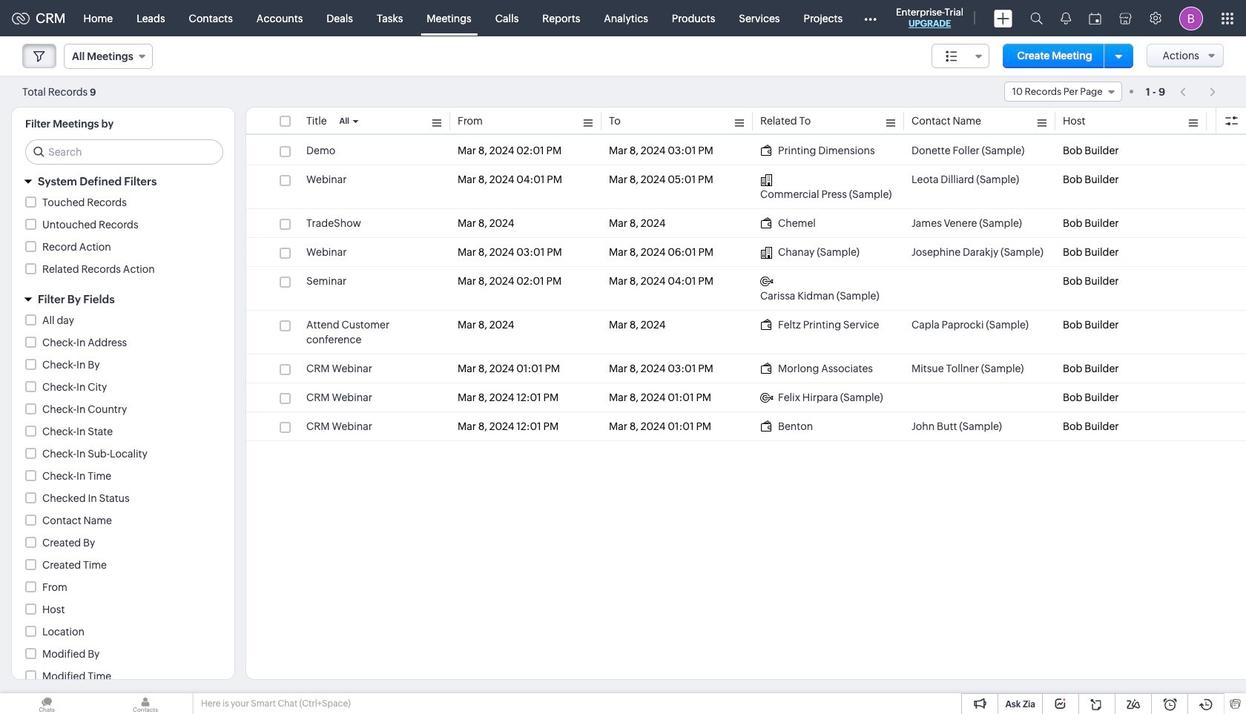 Task type: vqa. For each thing, say whether or not it's contained in the screenshot.
the 'Chats' image
yes



Task type: locate. For each thing, give the bounding box(es) containing it.
none field 'size'
[[932, 44, 990, 68]]

search image
[[1031, 12, 1044, 24]]

profile element
[[1171, 0, 1213, 36]]

create menu image
[[995, 9, 1013, 27]]

None field
[[64, 44, 153, 69], [932, 44, 990, 68], [1005, 82, 1123, 102], [64, 44, 153, 69], [1005, 82, 1123, 102]]

contacts image
[[99, 694, 192, 715]]

search element
[[1022, 0, 1052, 36]]

chats image
[[0, 694, 94, 715]]

row group
[[246, 137, 1247, 442]]

create menu element
[[986, 0, 1022, 36]]

signals element
[[1052, 0, 1081, 36]]

navigation
[[1174, 81, 1225, 102]]

logo image
[[12, 12, 30, 24]]



Task type: describe. For each thing, give the bounding box(es) containing it.
signals image
[[1061, 12, 1072, 24]]

profile image
[[1180, 6, 1204, 30]]

Search text field
[[26, 140, 223, 164]]

calendar image
[[1090, 12, 1102, 24]]

size image
[[946, 50, 958, 63]]

Other Modules field
[[855, 6, 887, 30]]



